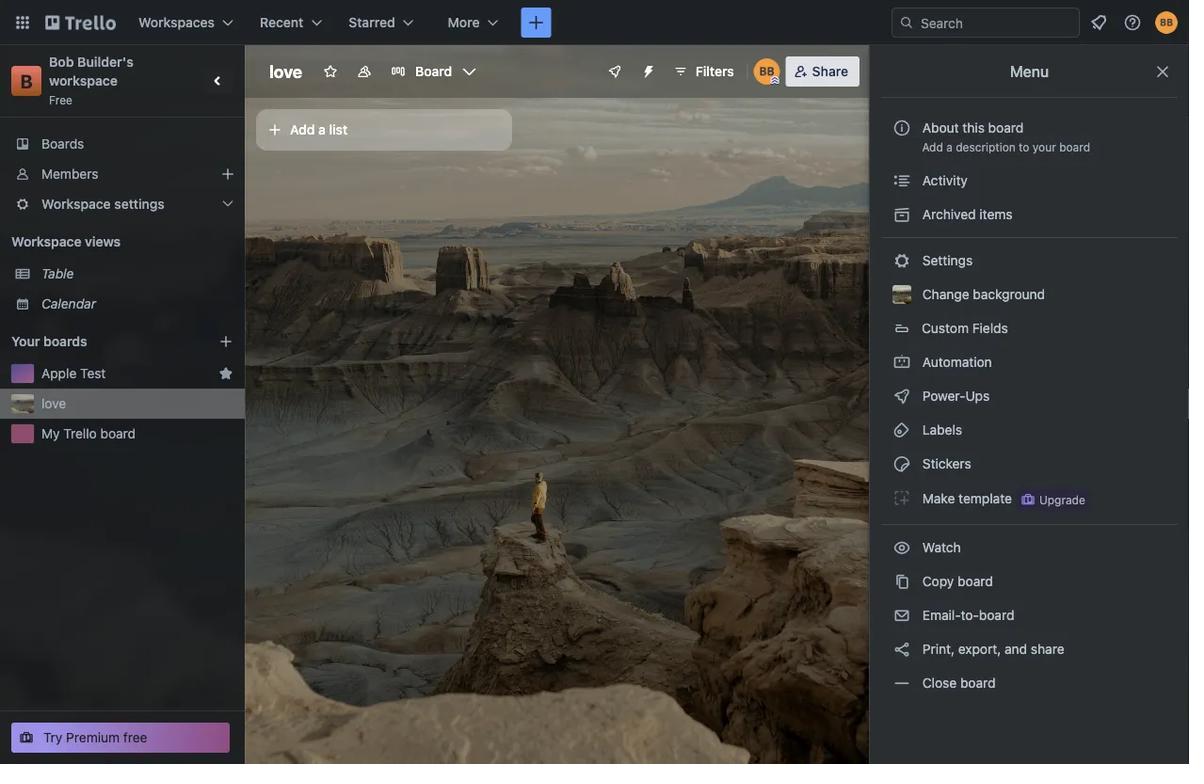 Task type: locate. For each thing, give the bounding box(es) containing it.
my trello board
[[41, 426, 136, 442]]

power ups image
[[607, 64, 622, 79]]

8 sm image from the top
[[893, 539, 911, 557]]

1 vertical spatial add
[[922, 140, 943, 153]]

workspace down members
[[41, 196, 111, 212]]

sm image left activity
[[893, 171, 911, 190]]

sm image inside stickers link
[[893, 455, 911, 474]]

sm image
[[893, 171, 911, 190], [893, 606, 911, 625], [893, 640, 911, 659], [893, 674, 911, 693]]

table
[[41, 266, 74, 282]]

archived
[[923, 207, 976, 222]]

test
[[80, 366, 106, 381]]

bob builder's workspace link
[[49, 54, 137, 89]]

sm image inside 'power-ups' link
[[893, 387, 911, 406]]

6 sm image from the top
[[893, 455, 911, 474]]

apple
[[41, 366, 77, 381]]

trello
[[63, 426, 97, 442]]

sm image for watch
[[893, 539, 911, 557]]

board
[[988, 120, 1024, 136], [1059, 140, 1090, 153], [100, 426, 136, 442], [958, 574, 993, 589], [979, 608, 1015, 623], [960, 676, 996, 691]]

watch link
[[881, 533, 1178, 563]]

star or unstar board image
[[323, 64, 338, 79]]

add a list button
[[256, 109, 512, 151]]

settings link
[[881, 246, 1178, 276]]

sm image left the print,
[[893, 640, 911, 659]]

apple test link
[[41, 364, 211, 383]]

about
[[923, 120, 959, 136]]

add down about
[[922, 140, 943, 153]]

sm image inside labels link
[[893, 421, 911, 440]]

sm image left watch
[[893, 539, 911, 557]]

love left star or unstar board icon
[[269, 61, 302, 81]]

automation
[[919, 355, 992, 370]]

share button
[[786, 56, 860, 87]]

free
[[49, 93, 72, 106]]

sm image for power-ups
[[893, 387, 911, 406]]

labels
[[919, 422, 962, 438]]

9 sm image from the top
[[893, 573, 911, 591]]

workspace settings button
[[0, 189, 245, 219]]

sm image left email-
[[893, 606, 911, 625]]

filters
[[696, 64, 734, 79]]

love link
[[41, 395, 234, 413]]

b link
[[11, 66, 41, 96]]

0 horizontal spatial a
[[318, 122, 326, 137]]

watch
[[919, 540, 965, 556]]

1 horizontal spatial a
[[947, 140, 953, 153]]

love
[[269, 61, 302, 81], [41, 396, 66, 411]]

sm image for activity
[[893, 171, 911, 190]]

love inside text field
[[269, 61, 302, 81]]

automation image
[[633, 56, 660, 83]]

2 sm image from the top
[[893, 606, 911, 625]]

copy
[[923, 574, 954, 589]]

sm image
[[893, 205, 911, 224], [893, 251, 911, 270], [893, 353, 911, 372], [893, 387, 911, 406], [893, 421, 911, 440], [893, 455, 911, 474], [893, 489, 911, 508], [893, 539, 911, 557], [893, 573, 911, 591]]

sm image left automation
[[893, 353, 911, 372]]

free
[[123, 730, 147, 746]]

share
[[1031, 642, 1065, 657]]

sm image left make
[[893, 489, 911, 508]]

sm image left archived
[[893, 205, 911, 224]]

1 sm image from the top
[[893, 205, 911, 224]]

3 sm image from the top
[[893, 353, 911, 372]]

workspace up table
[[11, 234, 82, 250]]

settings
[[919, 253, 973, 268]]

workspace
[[41, 196, 111, 212], [11, 234, 82, 250]]

7 sm image from the top
[[893, 489, 911, 508]]

5 sm image from the top
[[893, 421, 911, 440]]

3 sm image from the top
[[893, 640, 911, 659]]

archived items link
[[881, 200, 1178, 230]]

archived items
[[919, 207, 1013, 222]]

sm image inside close board link
[[893, 674, 911, 693]]

1 vertical spatial love
[[41, 396, 66, 411]]

sm image inside activity link
[[893, 171, 911, 190]]

close board link
[[881, 669, 1178, 699]]

primary element
[[0, 0, 1189, 45]]

add left list
[[290, 122, 315, 137]]

sm image left labels
[[893, 421, 911, 440]]

a
[[318, 122, 326, 137], [947, 140, 953, 153]]

more
[[448, 15, 480, 30]]

create board or workspace image
[[527, 13, 546, 32]]

starred button
[[337, 8, 425, 38]]

4 sm image from the top
[[893, 387, 911, 406]]

power-
[[923, 388, 966, 404]]

this
[[963, 120, 985, 136]]

members
[[41, 166, 98, 182]]

a left list
[[318, 122, 326, 137]]

1 sm image from the top
[[893, 171, 911, 190]]

starred icon image
[[218, 366, 234, 381]]

sm image inside copy board link
[[893, 573, 911, 591]]

sm image left the stickers
[[893, 455, 911, 474]]

workspaces button
[[127, 8, 245, 38]]

board up print, export, and share
[[979, 608, 1015, 623]]

premium
[[66, 730, 120, 746]]

apple test
[[41, 366, 106, 381]]

members link
[[0, 159, 245, 189]]

0 vertical spatial love
[[269, 61, 302, 81]]

sm image left close
[[893, 674, 911, 693]]

sm image left power-
[[893, 387, 911, 406]]

1 horizontal spatial add
[[922, 140, 943, 153]]

copy board
[[919, 574, 993, 589]]

sm image inside archived items link
[[893, 205, 911, 224]]

copy board link
[[881, 567, 1178, 597]]

print, export, and share
[[919, 642, 1065, 657]]

board button
[[383, 56, 484, 87]]

1 vertical spatial a
[[947, 140, 953, 153]]

print,
[[923, 642, 955, 657]]

custom fields button
[[881, 314, 1178, 344]]

sm image left settings
[[893, 251, 911, 270]]

4 sm image from the top
[[893, 674, 911, 693]]

stickers
[[919, 456, 971, 472]]

your
[[11, 334, 40, 349]]

sm image inside automation link
[[893, 353, 911, 372]]

sm image inside settings link
[[893, 251, 911, 270]]

sm image for settings
[[893, 251, 911, 270]]

1 horizontal spatial love
[[269, 61, 302, 81]]

sm image inside watch link
[[893, 539, 911, 557]]

b
[[20, 70, 33, 92]]

sm image for print, export, and share
[[893, 640, 911, 659]]

workspace inside popup button
[[41, 196, 111, 212]]

0 vertical spatial a
[[318, 122, 326, 137]]

1 vertical spatial workspace
[[11, 234, 82, 250]]

add
[[290, 122, 315, 137], [922, 140, 943, 153]]

board right your
[[1059, 140, 1090, 153]]

sm image inside print, export, and share link
[[893, 640, 911, 659]]

labels link
[[881, 415, 1178, 445]]

sm image inside email-to-board link
[[893, 606, 911, 625]]

0 vertical spatial add
[[290, 122, 315, 137]]

workspace for workspace views
[[11, 234, 82, 250]]

ups
[[966, 388, 990, 404]]

Board name text field
[[260, 56, 312, 87]]

custom fields
[[922, 321, 1008, 336]]

board down love link
[[100, 426, 136, 442]]

workspace navigation collapse icon image
[[205, 68, 232, 94]]

recent
[[260, 15, 303, 30]]

workspace settings
[[41, 196, 165, 212]]

activity
[[919, 173, 968, 188]]

love up the my
[[41, 396, 66, 411]]

your boards with 3 items element
[[11, 331, 190, 353]]

0 horizontal spatial add
[[290, 122, 315, 137]]

2 sm image from the top
[[893, 251, 911, 270]]

0 vertical spatial workspace
[[41, 196, 111, 212]]

to-
[[961, 608, 979, 623]]

bob builder's workspace free
[[49, 54, 137, 106]]

your boards
[[11, 334, 87, 349]]

a down about
[[947, 140, 953, 153]]

to
[[1019, 140, 1030, 153]]

sm image left copy
[[893, 573, 911, 591]]

boards link
[[0, 129, 245, 159]]



Task type: vqa. For each thing, say whether or not it's contained in the screenshot.
Add a card BUTTON
no



Task type: describe. For each thing, give the bounding box(es) containing it.
bob builder (bobbuilder40) image
[[754, 58, 780, 85]]

views
[[85, 234, 121, 250]]

make
[[923, 491, 955, 506]]

0 notifications image
[[1088, 11, 1110, 34]]

add inside button
[[290, 122, 315, 137]]

Search field
[[914, 8, 1079, 37]]

items
[[980, 207, 1013, 222]]

power-ups
[[919, 388, 993, 404]]

close
[[923, 676, 957, 691]]

make template
[[919, 491, 1012, 506]]

fields
[[972, 321, 1008, 336]]

close board
[[919, 676, 996, 691]]

calendar
[[41, 296, 96, 312]]

boards
[[43, 334, 87, 349]]

filters button
[[667, 56, 740, 87]]

about this board add a description to your board
[[922, 120, 1090, 153]]

sm image for close board
[[893, 674, 911, 693]]

open information menu image
[[1123, 13, 1142, 32]]

menu
[[1010, 63, 1049, 81]]

change background
[[919, 287, 1045, 302]]

builder's
[[77, 54, 134, 70]]

sm image for stickers
[[893, 455, 911, 474]]

sm image for automation
[[893, 353, 911, 372]]

recent button
[[249, 8, 334, 38]]

change
[[923, 287, 969, 302]]

share
[[812, 64, 848, 79]]

workspace for workspace settings
[[41, 196, 111, 212]]

sm image for make template
[[893, 489, 911, 508]]

a inside button
[[318, 122, 326, 137]]

email-to-board
[[919, 608, 1015, 623]]

list
[[329, 122, 348, 137]]

description
[[956, 140, 1016, 153]]

back to home image
[[45, 8, 116, 38]]

add inside about this board add a description to your board
[[922, 140, 943, 153]]

sm image for labels
[[893, 421, 911, 440]]

and
[[1005, 642, 1027, 657]]

boards
[[41, 136, 84, 152]]

my trello board link
[[41, 425, 234, 444]]

more button
[[437, 8, 510, 38]]

bob
[[49, 54, 74, 70]]

try premium free
[[43, 730, 147, 746]]

upgrade button
[[1017, 489, 1089, 511]]

workspaces
[[138, 15, 215, 30]]

this member is an admin of this board. image
[[771, 76, 779, 85]]

search image
[[899, 15, 914, 30]]

sm image for copy board
[[893, 573, 911, 591]]

workspace visible image
[[357, 64, 372, 79]]

your
[[1033, 140, 1056, 153]]

print, export, and share link
[[881, 635, 1178, 665]]

email-
[[923, 608, 961, 623]]

try premium free button
[[11, 723, 230, 753]]

upgrade
[[1040, 493, 1086, 507]]

background
[[973, 287, 1045, 302]]

email-to-board link
[[881, 601, 1178, 631]]

activity link
[[881, 166, 1178, 196]]

add board image
[[218, 334, 234, 349]]

a inside about this board add a description to your board
[[947, 140, 953, 153]]

calendar link
[[41, 295, 234, 314]]

bob builder (bobbuilder40) image
[[1155, 11, 1178, 34]]

my
[[41, 426, 60, 442]]

board up to-
[[958, 574, 993, 589]]

starred
[[349, 15, 395, 30]]

0 horizontal spatial love
[[41, 396, 66, 411]]

custom
[[922, 321, 969, 336]]

template
[[959, 491, 1012, 506]]

workspace views
[[11, 234, 121, 250]]

board
[[415, 64, 452, 79]]

sm image for email-to-board
[[893, 606, 911, 625]]

settings
[[114, 196, 165, 212]]

automation link
[[881, 347, 1178, 378]]

sm image for archived items
[[893, 205, 911, 224]]

table link
[[41, 265, 234, 283]]

change background link
[[881, 280, 1178, 310]]

board up the to
[[988, 120, 1024, 136]]

stickers link
[[881, 449, 1178, 479]]

export,
[[958, 642, 1001, 657]]

board down export,
[[960, 676, 996, 691]]

power-ups link
[[881, 381, 1178, 411]]



